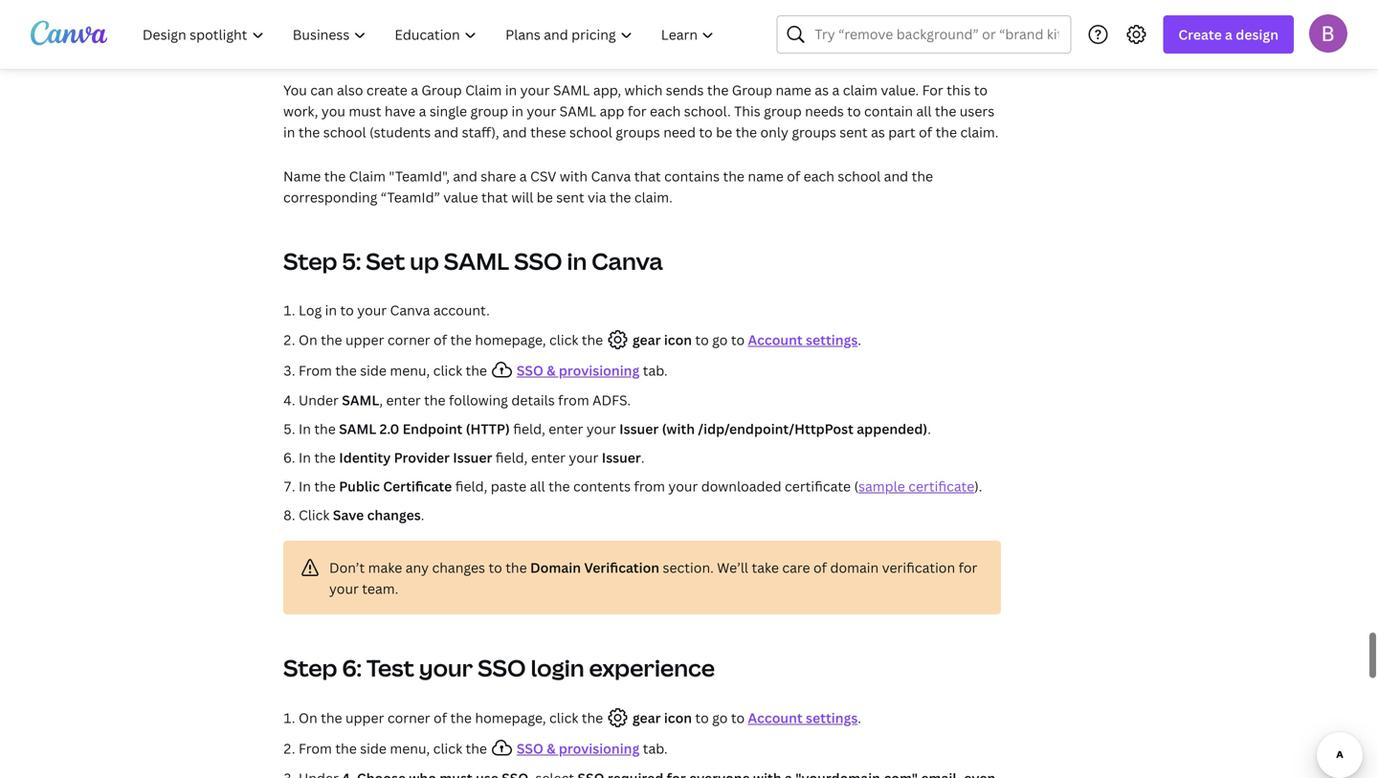 Task type: vqa. For each thing, say whether or not it's contained in the screenshot.
Search search box
no



Task type: locate. For each thing, give the bounding box(es) containing it.
1 vertical spatial corner
[[388, 709, 430, 727]]

& down login
[[547, 739, 556, 758]]

provisioning
[[559, 361, 640, 380], [559, 739, 640, 758]]

2 gear icon to go to account settings . from the top
[[629, 709, 862, 727]]

0 vertical spatial as
[[815, 81, 829, 99]]

sso down will
[[514, 246, 562, 277]]

issuer
[[620, 420, 659, 438], [453, 448, 492, 467], [602, 448, 641, 467]]

homepage, down the step 6: test your sso login experience
[[475, 709, 546, 727]]

2 homepage, from the top
[[475, 709, 546, 727]]

1 vertical spatial upper
[[346, 709, 384, 727]]

from the side menu, click the for first sso & provisioning 'link' from the bottom of the page
[[299, 739, 491, 758]]

2 vertical spatial in
[[299, 477, 311, 495]]

1 vertical spatial on the upper corner of the homepage, click the
[[299, 709, 603, 727]]

field, down details
[[513, 420, 545, 438]]

1 vertical spatial account settings link
[[748, 709, 858, 727]]

1 group from the left
[[422, 81, 462, 99]]

canva down via
[[592, 246, 663, 277]]

sso & provisioning tab. up adfs. on the left bottom
[[517, 361, 668, 380]]

on the upper corner of the homepage, click the
[[299, 331, 603, 349], [299, 709, 603, 727]]

1 vertical spatial side
[[360, 739, 387, 758]]

click save changes .
[[299, 506, 424, 524]]

only
[[761, 123, 789, 141]]

1 vertical spatial menu,
[[390, 739, 430, 758]]

0 horizontal spatial group
[[422, 81, 462, 99]]

from the side menu, click the down test
[[299, 739, 491, 758]]

1 vertical spatial claim.
[[635, 188, 673, 206]]

gear icon to go to account settings .
[[629, 331, 862, 349], [629, 709, 862, 727]]

0 vertical spatial gear icon to go to account settings .
[[629, 331, 862, 349]]

1 vertical spatial icon
[[664, 709, 692, 727]]

0 vertical spatial settings
[[806, 331, 858, 349]]

0 vertical spatial canva
[[591, 167, 631, 185]]

sso left login
[[478, 652, 526, 683]]

0 horizontal spatial all
[[530, 477, 545, 495]]

2 step from the top
[[283, 652, 337, 683]]

a up 'needs'
[[832, 81, 840, 99]]

that
[[634, 167, 661, 185], [482, 188, 508, 206]]

changes
[[367, 506, 421, 524], [432, 559, 485, 577]]

field, down "in the identity provider issuer field, enter your issuer ."
[[455, 477, 488, 495]]

and left these
[[503, 123, 527, 141]]

claim. inside you can also create a group claim in your saml app, which sends the group name as a claim value. for this to work, you must have a single group in your saml app for each school. this group needs to contain all the users in the school (students and staff), and these school groups need to be the only groups sent as part of the claim.
[[961, 123, 999, 141]]

0 horizontal spatial each
[[650, 102, 681, 120]]

of right part
[[919, 123, 933, 141]]

1 menu, from the top
[[390, 361, 430, 380]]

1 horizontal spatial claim
[[465, 81, 502, 99]]

in the public certificate field, paste all the contents from your downloaded certificate ( sample certificate ).
[[299, 477, 983, 495]]

a inside name the claim "teamid", and share a csv with canva that contains the name of each school and the corresponding "teamid" value that will be sent via the claim.
[[520, 167, 527, 185]]

work,
[[283, 102, 318, 120]]

groups
[[616, 123, 660, 141], [792, 123, 837, 141]]

1 horizontal spatial group
[[732, 81, 773, 99]]

icon up (with
[[664, 331, 692, 349]]

from
[[558, 391, 589, 409], [634, 477, 665, 495]]

0 horizontal spatial be
[[537, 188, 553, 206]]

contents
[[573, 477, 631, 495]]

2 account from the top
[[748, 709, 803, 727]]

1 in from the top
[[299, 420, 311, 438]]

for right verification
[[959, 559, 978, 577]]

& for first sso & provisioning 'link' from the bottom of the page
[[547, 739, 556, 758]]

account for 2nd account settings link from the bottom of the page
[[748, 331, 803, 349]]

1 horizontal spatial all
[[917, 102, 932, 120]]

0 vertical spatial for
[[628, 102, 647, 120]]

claim. down users
[[961, 123, 999, 141]]

menu, down test
[[390, 739, 430, 758]]

click down the step 6: test your sso login experience
[[433, 739, 462, 758]]

sends
[[666, 81, 704, 99]]

0 horizontal spatial as
[[815, 81, 829, 99]]

0 vertical spatial field,
[[513, 420, 545, 438]]

as up 'needs'
[[815, 81, 829, 99]]

corner
[[388, 331, 430, 349], [388, 709, 430, 727]]

in
[[299, 420, 311, 438], [299, 448, 311, 467], [299, 477, 311, 495]]

gear down experience
[[633, 709, 661, 727]]

tab.
[[643, 361, 668, 380], [643, 739, 668, 758]]

0 vertical spatial menu,
[[390, 361, 430, 380]]

1 horizontal spatial be
[[716, 123, 733, 141]]

team.
[[362, 580, 399, 598]]

step left 5:
[[283, 246, 337, 277]]

account for second account settings link
[[748, 709, 803, 727]]

1 horizontal spatial as
[[871, 123, 885, 141]]

group up only
[[764, 102, 802, 120]]

1 vertical spatial sso & provisioning link
[[517, 739, 640, 758]]

1 group from the left
[[471, 102, 508, 120]]

enter
[[386, 391, 421, 409], [549, 420, 583, 438], [531, 448, 566, 467]]

users
[[960, 102, 995, 120]]

group up this
[[732, 81, 773, 99]]

saml right the under
[[342, 391, 379, 409]]

school down contain
[[838, 167, 881, 185]]

1 vertical spatial be
[[537, 188, 553, 206]]

1 vertical spatial go
[[712, 709, 728, 727]]

and
[[434, 123, 459, 141], [503, 123, 527, 141], [453, 167, 478, 185], [884, 167, 909, 185]]

1 vertical spatial from
[[299, 739, 332, 758]]

0 vertical spatial on
[[299, 331, 317, 349]]

homepage, down account.
[[475, 331, 546, 349]]

sent inside name the claim "teamid", and share a csv with canva that contains the name of each school and the corresponding "teamid" value that will be sent via the claim.
[[556, 188, 584, 206]]

any
[[406, 559, 429, 577]]

2 in from the top
[[299, 448, 311, 467]]

each up need
[[650, 102, 681, 120]]

certificate left the ( on the right of page
[[785, 477, 851, 495]]

3 in from the top
[[299, 477, 311, 495]]

1 vertical spatial account
[[748, 709, 803, 727]]

0 horizontal spatial changes
[[367, 506, 421, 524]]

create a design
[[1179, 25, 1279, 44]]

all
[[917, 102, 932, 120], [530, 477, 545, 495]]

domain
[[830, 559, 879, 577]]

2 sso & provisioning link from the top
[[517, 739, 640, 758]]

menu, up "2.0" at the left
[[390, 361, 430, 380]]

sso & provisioning link up adfs. on the left bottom
[[517, 361, 640, 380]]

2 tab. from the top
[[643, 739, 668, 758]]

2 icon from the top
[[664, 709, 692, 727]]

app
[[600, 102, 625, 120]]

saml left app,
[[553, 81, 590, 99]]

0 vertical spatial homepage,
[[475, 331, 546, 349]]

from right contents
[[634, 477, 665, 495]]

that down share
[[482, 188, 508, 206]]

certificate right sample
[[909, 477, 975, 495]]

0 horizontal spatial from
[[558, 391, 589, 409]]

0 vertical spatial enter
[[386, 391, 421, 409]]

on the upper corner of the homepage, click the down the step 6: test your sso login experience
[[299, 709, 603, 727]]

1 tab. from the top
[[643, 361, 668, 380]]

each inside you can also create a group claim in your saml app, which sends the group name as a claim value. for this to work, you must have a single group in your saml app for each school. this group needs to contain all the users in the school (students and staff), and these school groups need to be the only groups sent as part of the claim.
[[650, 102, 681, 120]]

1 vertical spatial sent
[[556, 188, 584, 206]]

groups down 'needs'
[[792, 123, 837, 141]]

sent
[[840, 123, 868, 141], [556, 188, 584, 206]]

gear up in the saml 2.0 endpoint (http) field, enter your issuer (with /idp/endpoint/httppost appended) .
[[633, 331, 661, 349]]

canva down 'up' at top
[[390, 301, 430, 319]]

in
[[505, 81, 517, 99], [512, 102, 524, 120], [283, 123, 295, 141], [567, 246, 587, 277], [325, 301, 337, 319]]

claim up the single
[[465, 81, 502, 99]]

be down csv
[[537, 188, 553, 206]]

changes down certificate
[[367, 506, 421, 524]]

group up staff),
[[471, 102, 508, 120]]

1 from from the top
[[299, 361, 332, 380]]

1 horizontal spatial from
[[634, 477, 665, 495]]

that left contains at the top
[[634, 167, 661, 185]]

1 horizontal spatial sent
[[840, 123, 868, 141]]

saml up identity
[[339, 420, 377, 438]]

2.0
[[380, 420, 399, 438]]

1 homepage, from the top
[[475, 331, 546, 349]]

set
[[366, 246, 405, 277]]

from the side menu, click the for 1st sso & provisioning 'link' from the top of the page
[[299, 361, 491, 380]]

save
[[333, 506, 364, 524]]

1 horizontal spatial that
[[634, 167, 661, 185]]

1 vertical spatial as
[[871, 123, 885, 141]]

on
[[299, 331, 317, 349], [299, 709, 317, 727]]

2 & from the top
[[547, 739, 556, 758]]

1 vertical spatial claim
[[349, 167, 386, 185]]

1 vertical spatial gear icon to go to account settings .
[[629, 709, 862, 727]]

2 sso & provisioning tab. from the top
[[517, 739, 668, 758]]

(students
[[370, 123, 431, 141]]

2 on the upper corner of the homepage, click the from the top
[[299, 709, 603, 727]]

side up , at the bottom left of the page
[[360, 361, 387, 380]]

name inside you can also create a group claim in your saml app, which sends the group name as a claim value. for this to work, you must have a single group in your saml app for each school. this group needs to contain all the users in the school (students and staff), and these school groups need to be the only groups sent as part of the claim.
[[776, 81, 812, 99]]

1 vertical spatial name
[[748, 167, 784, 185]]

1 horizontal spatial groups
[[792, 123, 837, 141]]

of
[[919, 123, 933, 141], [787, 167, 801, 185], [434, 331, 447, 349], [814, 559, 827, 577], [434, 709, 447, 727]]

gear icon to go to account settings . for second account settings link
[[629, 709, 862, 727]]

0 vertical spatial in
[[299, 420, 311, 438]]

1 step from the top
[[283, 246, 337, 277]]

0 horizontal spatial for
[[628, 102, 647, 120]]

1 vertical spatial homepage,
[[475, 709, 546, 727]]

1 vertical spatial for
[[959, 559, 978, 577]]

0 horizontal spatial certificate
[[785, 477, 851, 495]]

1 vertical spatial all
[[530, 477, 545, 495]]

claim
[[843, 81, 878, 99]]

0 vertical spatial claim.
[[961, 123, 999, 141]]

create
[[367, 81, 408, 99]]

0 vertical spatial sso & provisioning link
[[517, 361, 640, 380]]

0 vertical spatial from
[[299, 361, 332, 380]]

on the upper corner of the homepage, click the down account.
[[299, 331, 603, 349]]

0 vertical spatial gear
[[633, 331, 661, 349]]

all right paste
[[530, 477, 545, 495]]

in for in the saml 2.0 endpoint (http) field, enter your issuer (with /idp/endpoint/httppost appended) .
[[299, 420, 311, 438]]

app,
[[593, 81, 621, 99]]

from the side menu, click the
[[299, 361, 491, 380], [299, 739, 491, 758]]

need
[[664, 123, 696, 141]]

sent down 'needs'
[[840, 123, 868, 141]]

sso & provisioning tab.
[[517, 361, 668, 380], [517, 739, 668, 758]]

0 vertical spatial from the side menu, click the
[[299, 361, 491, 380]]

tab. down experience
[[643, 739, 668, 758]]

0 vertical spatial account
[[748, 331, 803, 349]]

from the side menu, click the up , at the bottom left of the page
[[299, 361, 491, 380]]

claim. down contains at the top
[[635, 188, 673, 206]]

1 vertical spatial each
[[804, 167, 835, 185]]

issuer down (http)
[[453, 448, 492, 467]]

be down school.
[[716, 123, 733, 141]]

0 vertical spatial all
[[917, 102, 932, 120]]

of inside you can also create a group claim in your saml app, which sends the group name as a claim value. for this to work, you must have a single group in your saml app for each school. this group needs to contain all the users in the school (students and staff), and these school groups need to be the only groups sent as part of the claim.
[[919, 123, 933, 141]]

corner down log in to your canva account.
[[388, 331, 430, 349]]

1 horizontal spatial certificate
[[909, 477, 975, 495]]

staff),
[[462, 123, 499, 141]]

upper down log in to your canva account.
[[346, 331, 384, 349]]

corner down test
[[388, 709, 430, 727]]

& up details
[[547, 361, 556, 380]]

0 horizontal spatial groups
[[616, 123, 660, 141]]

1 vertical spatial on
[[299, 709, 317, 727]]

changes right any
[[432, 559, 485, 577]]

1 horizontal spatial group
[[764, 102, 802, 120]]

0 vertical spatial account settings link
[[748, 331, 858, 349]]

a inside create a design dropdown button
[[1225, 25, 1233, 44]]

each down 'needs'
[[804, 167, 835, 185]]

a left design
[[1225, 25, 1233, 44]]

menu,
[[390, 361, 430, 380], [390, 739, 430, 758]]

your inside section. we'll take care of domain verification for your team.
[[329, 580, 359, 598]]

field, up paste
[[496, 448, 528, 467]]

1 from the side menu, click the from the top
[[299, 361, 491, 380]]

2 gear from the top
[[633, 709, 661, 727]]

for down which
[[628, 102, 647, 120]]

2 account settings link from the top
[[748, 709, 858, 727]]

0 vertical spatial each
[[650, 102, 681, 120]]

1 vertical spatial gear
[[633, 709, 661, 727]]

saml left app
[[560, 102, 597, 120]]

1 vertical spatial that
[[482, 188, 508, 206]]

1 vertical spatial in
[[299, 448, 311, 467]]

provisioning up adfs. on the left bottom
[[559, 361, 640, 380]]

bob builder image
[[1310, 14, 1348, 52]]

in the saml 2.0 endpoint (http) field, enter your issuer (with /idp/endpoint/httppost appended) .
[[299, 420, 931, 438]]

design
[[1236, 25, 1279, 44]]

click up under saml , enter the following details from adfs.
[[433, 361, 462, 380]]

1 vertical spatial sso & provisioning tab.
[[517, 739, 668, 758]]

from left adfs. on the left bottom
[[558, 391, 589, 409]]

certificate
[[785, 477, 851, 495], [909, 477, 975, 495]]

name down only
[[748, 167, 784, 185]]

settings
[[806, 331, 858, 349], [806, 709, 858, 727]]

0 horizontal spatial claim
[[349, 167, 386, 185]]

of down only
[[787, 167, 801, 185]]

"teamid"
[[381, 188, 440, 206]]

2 from the side menu, click the from the top
[[299, 739, 491, 758]]

1 vertical spatial canva
[[592, 246, 663, 277]]

icon down experience
[[664, 709, 692, 727]]

1 upper from the top
[[346, 331, 384, 349]]

name up 'needs'
[[776, 81, 812, 99]]

2 upper from the top
[[346, 709, 384, 727]]

2 menu, from the top
[[390, 739, 430, 758]]

0 vertical spatial go
[[712, 331, 728, 349]]

a left csv
[[520, 167, 527, 185]]

0 vertical spatial sso & provisioning tab.
[[517, 361, 668, 380]]

for inside you can also create a group claim in your saml app, which sends the group name as a claim value. for this to work, you must have a single group in your saml app for each school. this group needs to contain all the users in the school (students and staff), and these school groups need to be the only groups sent as part of the claim.
[[628, 102, 647, 120]]

identity
[[339, 448, 391, 467]]

1 vertical spatial provisioning
[[559, 739, 640, 758]]

0 vertical spatial side
[[360, 361, 387, 380]]

& for 1st sso & provisioning 'link' from the top of the page
[[547, 361, 556, 380]]

1 vertical spatial step
[[283, 652, 337, 683]]

details
[[512, 391, 555, 409]]

"teamid",
[[389, 167, 450, 185]]

0 vertical spatial tab.
[[643, 361, 668, 380]]

sent down with
[[556, 188, 584, 206]]

section. we'll take care of domain verification for your team.
[[329, 559, 978, 598]]

2 from from the top
[[299, 739, 332, 758]]

tab. up (with
[[643, 361, 668, 380]]

1 horizontal spatial for
[[959, 559, 978, 577]]

step left 6:
[[283, 652, 337, 683]]

each
[[650, 102, 681, 120], [804, 167, 835, 185]]

gear
[[633, 331, 661, 349], [633, 709, 661, 727]]

0 horizontal spatial sent
[[556, 188, 584, 206]]

groups down app
[[616, 123, 660, 141]]

homepage,
[[475, 331, 546, 349], [475, 709, 546, 727]]

provisioning down login
[[559, 739, 640, 758]]

0 vertical spatial on the upper corner of the homepage, click the
[[299, 331, 603, 349]]

value
[[443, 188, 478, 206]]

2 on from the top
[[299, 709, 317, 727]]

sso & provisioning link
[[517, 361, 640, 380], [517, 739, 640, 758]]

&
[[547, 361, 556, 380], [547, 739, 556, 758]]

1 horizontal spatial claim.
[[961, 123, 999, 141]]

have
[[385, 102, 416, 120]]

1 account from the top
[[748, 331, 803, 349]]

sso & provisioning tab. down login
[[517, 739, 668, 758]]

claim up corresponding
[[349, 167, 386, 185]]

school down app
[[570, 123, 612, 141]]

0 vertical spatial name
[[776, 81, 812, 99]]

via
[[588, 188, 606, 206]]

field,
[[513, 420, 545, 438], [496, 448, 528, 467], [455, 477, 488, 495]]

1 & from the top
[[547, 361, 556, 380]]

click up details
[[549, 331, 579, 349]]

and up value
[[453, 167, 478, 185]]

1 side from the top
[[360, 361, 387, 380]]

2 certificate from the left
[[909, 477, 975, 495]]

school down the you
[[323, 123, 366, 141]]

0 vertical spatial that
[[634, 167, 661, 185]]

of right care
[[814, 559, 827, 577]]

1 horizontal spatial each
[[804, 167, 835, 185]]

side down test
[[360, 739, 387, 758]]

be
[[716, 123, 733, 141], [537, 188, 553, 206]]

paste
[[491, 477, 527, 495]]

0 vertical spatial icon
[[664, 331, 692, 349]]

1 certificate from the left
[[785, 477, 851, 495]]

0 horizontal spatial group
[[471, 102, 508, 120]]

1 vertical spatial from the side menu, click the
[[299, 739, 491, 758]]

0 vertical spatial upper
[[346, 331, 384, 349]]

log in to your canva account.
[[299, 301, 490, 319]]

click down login
[[549, 709, 579, 727]]

as down contain
[[871, 123, 885, 141]]

sso & provisioning link down login
[[517, 739, 640, 758]]

name
[[776, 81, 812, 99], [748, 167, 784, 185]]

0 vertical spatial &
[[547, 361, 556, 380]]

canva up via
[[591, 167, 631, 185]]

sso
[[514, 246, 562, 277], [517, 361, 544, 380], [478, 652, 526, 683], [517, 739, 544, 758]]

group up the single
[[422, 81, 462, 99]]

all down for
[[917, 102, 932, 120]]

2 horizontal spatial school
[[838, 167, 881, 185]]

upper down 6:
[[346, 709, 384, 727]]

1 gear icon to go to account settings . from the top
[[629, 331, 862, 349]]

1 vertical spatial tab.
[[643, 739, 668, 758]]



Task type: describe. For each thing, give the bounding box(es) containing it.
1 vertical spatial field,
[[496, 448, 528, 467]]

claim inside name the claim "teamid", and share a csv with canva that contains the name of each school and the corresponding "teamid" value that will be sent via the claim.
[[349, 167, 386, 185]]

provider
[[394, 448, 450, 467]]

share
[[481, 167, 516, 185]]

2 corner from the top
[[388, 709, 430, 727]]

create
[[1179, 25, 1222, 44]]

top level navigation element
[[130, 15, 731, 54]]

experience
[[589, 652, 715, 683]]

care
[[782, 559, 810, 577]]

1 vertical spatial from
[[634, 477, 665, 495]]

in for in the public certificate field, paste all the contents from your downloaded certificate ( sample certificate ).
[[299, 477, 311, 495]]

2 groups from the left
[[792, 123, 837, 141]]

6:
[[342, 652, 362, 683]]

1 corner from the top
[[388, 331, 430, 349]]

value.
[[881, 81, 919, 99]]

under saml , enter the following details from adfs.
[[299, 391, 631, 409]]

1 sso & provisioning tab. from the top
[[517, 361, 668, 380]]

(http)
[[466, 420, 510, 438]]

issuer down in the saml 2.0 endpoint (http) field, enter your issuer (with /idp/endpoint/httppost appended) .
[[602, 448, 641, 467]]

0 horizontal spatial that
[[482, 188, 508, 206]]

up
[[410, 246, 439, 277]]

be inside name the claim "teamid", and share a csv with canva that contains the name of each school and the corresponding "teamid" value that will be sent via the claim.
[[537, 188, 553, 206]]

downloaded
[[701, 477, 782, 495]]

1 groups from the left
[[616, 123, 660, 141]]

domain
[[530, 559, 581, 577]]

0 vertical spatial from
[[558, 391, 589, 409]]

1 sso & provisioning link from the top
[[517, 361, 640, 380]]

part
[[889, 123, 916, 141]]

for inside section. we'll take care of domain verification for your team.
[[959, 559, 978, 577]]

log
[[299, 301, 322, 319]]

1 vertical spatial enter
[[549, 420, 583, 438]]

make
[[368, 559, 402, 577]]

2 side from the top
[[360, 739, 387, 758]]

and down the single
[[434, 123, 459, 141]]

under
[[299, 391, 339, 409]]

all inside you can also create a group claim in your saml app, which sends the group name as a claim value. for this to work, you must have a single group in your saml app for each school. this group needs to contain all the users in the school (students and staff), and these school groups need to be the only groups sent as part of the claim.
[[917, 102, 932, 120]]

5:
[[342, 246, 361, 277]]

/idp/endpoint/httppost
[[698, 420, 854, 438]]

(with
[[662, 420, 695, 438]]

must
[[349, 102, 381, 120]]

of down the step 6: test your sso login experience
[[434, 709, 447, 727]]

contains
[[664, 167, 720, 185]]

also
[[337, 81, 363, 99]]

gear icon to go to account settings . for 2nd account settings link from the bottom of the page
[[629, 331, 862, 349]]

sso down login
[[517, 739, 544, 758]]

following
[[449, 391, 508, 409]]

appended)
[[857, 420, 928, 438]]

2 vertical spatial enter
[[531, 448, 566, 467]]

sso up details
[[517, 361, 544, 380]]

1 gear from the top
[[633, 331, 661, 349]]

2 vertical spatial canva
[[390, 301, 430, 319]]

you can also create a group claim in your saml app, which sends the group name as a claim value. for this to work, you must have a single group in your saml app for each school. this group needs to contain all the users in the school (students and staff), and these school groups need to be the only groups sent as part of the claim.
[[283, 81, 999, 141]]

each inside name the claim "teamid", and share a csv with canva that contains the name of each school and the corresponding "teamid" value that will be sent via the claim.
[[804, 167, 835, 185]]

step for step 5: set up saml sso in canva
[[283, 246, 337, 277]]

of down account.
[[434, 331, 447, 349]]

school inside name the claim "teamid", and share a csv with canva that contains the name of each school and the corresponding "teamid" value that will be sent via the claim.
[[838, 167, 881, 185]]

2 group from the left
[[732, 81, 773, 99]]

2 group from the left
[[764, 102, 802, 120]]

step 6: test your sso login experience
[[283, 652, 715, 683]]

(
[[854, 477, 859, 495]]

don't
[[329, 559, 365, 577]]

1 settings from the top
[[806, 331, 858, 349]]

name inside name the claim "teamid", and share a csv with canva that contains the name of each school and the corresponding "teamid" value that will be sent via the claim.
[[748, 167, 784, 185]]

tab. for 1st sso & provisioning 'link' from the top of the page
[[643, 361, 668, 380]]

which
[[625, 81, 663, 99]]

verification
[[882, 559, 956, 577]]

you
[[283, 81, 307, 99]]

claim inside you can also create a group claim in your saml app, which sends the group name as a claim value. for this to work, you must have a single group in your saml app for each school. this group needs to contain all the users in the school (students and staff), and these school groups need to be the only groups sent as part of the claim.
[[465, 81, 502, 99]]

public
[[339, 477, 380, 495]]

click
[[299, 506, 330, 524]]

these
[[530, 123, 566, 141]]

sample
[[859, 477, 905, 495]]

don't make any changes to the domain verification
[[329, 559, 660, 577]]

a up have
[[411, 81, 418, 99]]

issuer left (with
[[620, 420, 659, 438]]

1 go from the top
[[712, 331, 728, 349]]

create a design button
[[1163, 15, 1294, 54]]

0 horizontal spatial school
[[323, 123, 366, 141]]

login
[[531, 652, 585, 683]]

step for step 6: test your sso login experience
[[283, 652, 337, 683]]

contain
[[864, 102, 913, 120]]

name
[[283, 167, 321, 185]]

you
[[322, 102, 346, 120]]

,
[[379, 391, 383, 409]]

a right have
[[419, 102, 426, 120]]

sent inside you can also create a group claim in your saml app, which sends the group name as a claim value. for this to work, you must have a single group in your saml app for each school. this group needs to contain all the users in the school (students and staff), and these school groups need to be the only groups sent as part of the claim.
[[840, 123, 868, 141]]

1 vertical spatial changes
[[432, 559, 485, 577]]

certificate
[[383, 477, 452, 495]]

name the claim "teamid", and share a csv with canva that contains the name of each school and the corresponding "teamid" value that will be sent via the claim.
[[283, 167, 933, 206]]

claim. inside name the claim "teamid", and share a csv with canva that contains the name of each school and the corresponding "teamid" value that will be sent via the claim.
[[635, 188, 673, 206]]

2 go from the top
[[712, 709, 728, 727]]

test
[[367, 652, 414, 683]]

account.
[[433, 301, 490, 319]]

and down part
[[884, 167, 909, 185]]

verification
[[584, 559, 660, 577]]

Try "remove background" or "brand kit" search field
[[815, 16, 1059, 53]]

tab. for first sso & provisioning 'link' from the bottom of the page
[[643, 739, 668, 758]]

2 settings from the top
[[806, 709, 858, 727]]

be inside you can also create a group claim in your saml app, which sends the group name as a claim value. for this to work, you must have a single group in your saml app for each school. this group needs to contain all the users in the school (students and staff), and these school groups need to be the only groups sent as part of the claim.
[[716, 123, 733, 141]]

adfs.
[[593, 391, 631, 409]]

endpoint
[[403, 420, 463, 438]]

canva inside name the claim "teamid", and share a csv with canva that contains the name of each school and the corresponding "teamid" value that will be sent via the claim.
[[591, 167, 631, 185]]

sample certificate link
[[859, 477, 975, 495]]

saml up account.
[[444, 246, 509, 277]]

of inside section. we'll take care of domain verification for your team.
[[814, 559, 827, 577]]

0 vertical spatial changes
[[367, 506, 421, 524]]

this
[[734, 102, 761, 120]]

corresponding
[[283, 188, 378, 206]]

with
[[560, 167, 588, 185]]

step 5: set up saml sso in canva
[[283, 246, 663, 277]]

1 account settings link from the top
[[748, 331, 858, 349]]

csv
[[530, 167, 557, 185]]

we'll
[[717, 559, 749, 577]]

section.
[[663, 559, 714, 577]]

this
[[947, 81, 971, 99]]

in the identity provider issuer field, enter your issuer .
[[299, 448, 645, 467]]

school.
[[684, 102, 731, 120]]

can
[[310, 81, 334, 99]]

2 vertical spatial field,
[[455, 477, 488, 495]]

1 horizontal spatial school
[[570, 123, 612, 141]]

will
[[512, 188, 533, 206]]

1 provisioning from the top
[[559, 361, 640, 380]]

1 on the upper corner of the homepage, click the from the top
[[299, 331, 603, 349]]

2 provisioning from the top
[[559, 739, 640, 758]]

of inside name the claim "teamid", and share a csv with canva that contains the name of each school and the corresponding "teamid" value that will be sent via the claim.
[[787, 167, 801, 185]]

1 icon from the top
[[664, 331, 692, 349]]

needs
[[805, 102, 844, 120]]

in for in the identity provider issuer field, enter your issuer .
[[299, 448, 311, 467]]

for
[[922, 81, 944, 99]]

).
[[975, 477, 983, 495]]

take
[[752, 559, 779, 577]]

1 on from the top
[[299, 331, 317, 349]]

single
[[430, 102, 467, 120]]



